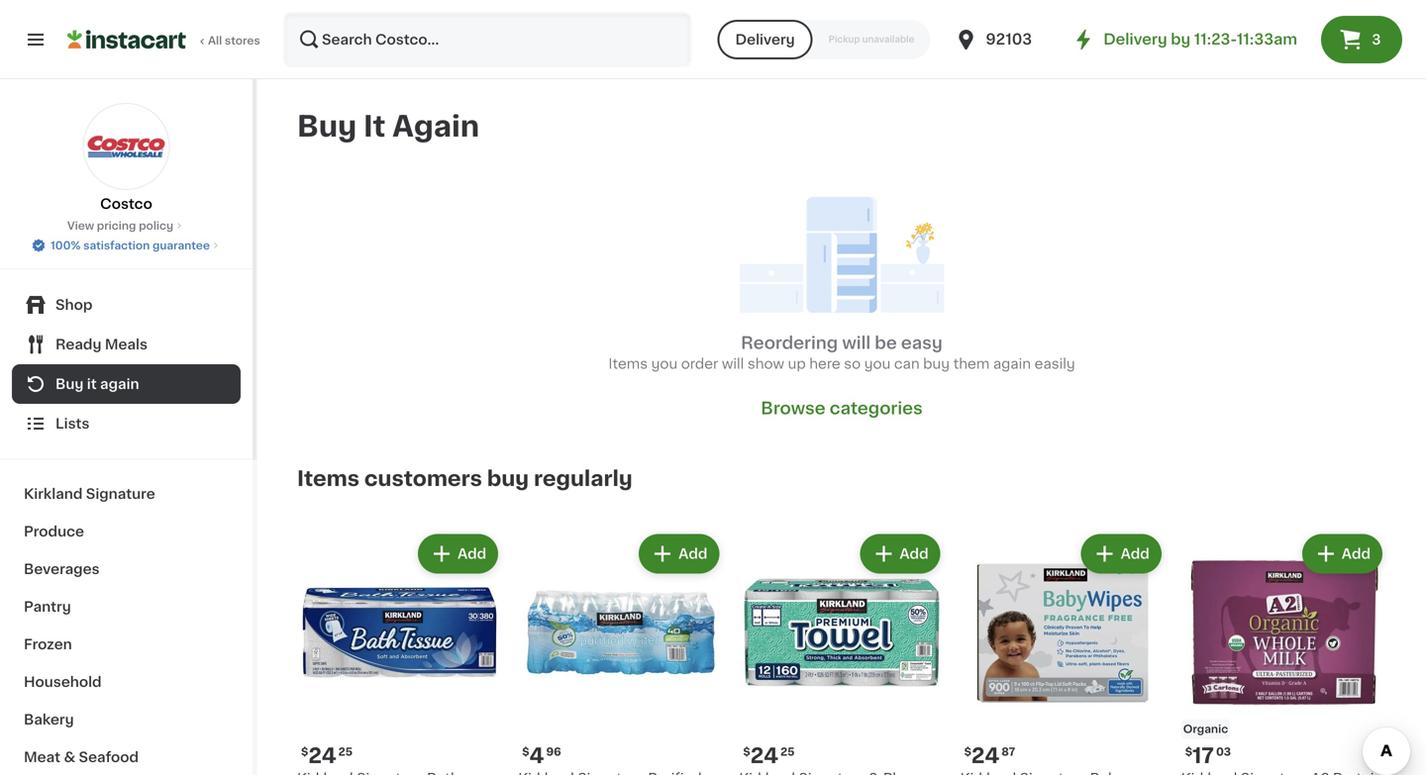 Task type: vqa. For each thing, say whether or not it's contained in the screenshot.
the service type GROUP
yes



Task type: locate. For each thing, give the bounding box(es) containing it.
all stores link
[[67, 12, 261, 67]]

view pricing policy link
[[67, 218, 185, 234]]

costco logo image
[[83, 103, 170, 190]]

1 $ from the left
[[301, 747, 308, 758]]

product group
[[297, 530, 502, 776], [518, 530, 723, 776], [739, 530, 945, 776], [960, 530, 1166, 776], [1181, 530, 1387, 776]]

will up so
[[842, 335, 871, 352]]

0 vertical spatial buy
[[923, 357, 950, 371]]

household link
[[12, 664, 241, 701]]

2 horizontal spatial 24
[[972, 746, 1000, 767]]

beverages link
[[12, 551, 241, 588]]

view pricing policy
[[67, 220, 173, 231]]

buy
[[297, 112, 357, 141], [55, 377, 84, 391]]

buy for buy it again
[[297, 112, 357, 141]]

1 horizontal spatial buy
[[923, 357, 950, 371]]

0 horizontal spatial again
[[100, 377, 139, 391]]

2 add from the left
[[679, 547, 708, 561]]

can
[[894, 357, 920, 371]]

again
[[993, 357, 1031, 371], [100, 377, 139, 391]]

1 vertical spatial again
[[100, 377, 139, 391]]

add for 3rd add 'button' from right
[[900, 547, 929, 561]]

frozen
[[24, 638, 72, 652]]

pantry link
[[12, 588, 241, 626]]

11:33am
[[1237, 32, 1298, 47]]

buy
[[923, 357, 950, 371], [487, 468, 529, 489]]

browse categories link
[[761, 398, 923, 419]]

buy inside reordering will be easy items you order will show up here so you can buy them again easily
[[923, 357, 950, 371]]

5 add from the left
[[1342, 547, 1371, 561]]

policy
[[139, 220, 173, 231]]

you
[[651, 357, 678, 371], [864, 357, 891, 371]]

5 product group from the left
[[1181, 530, 1387, 776]]

$
[[301, 747, 308, 758], [743, 747, 751, 758], [522, 747, 529, 758], [964, 747, 972, 758], [1185, 747, 1193, 758]]

1 horizontal spatial buy
[[297, 112, 357, 141]]

3 add from the left
[[900, 547, 929, 561]]

ready meals
[[55, 338, 148, 352]]

$ 24 87
[[964, 746, 1016, 767]]

add for 5th add 'button' from the left
[[1342, 547, 1371, 561]]

again right it
[[100, 377, 139, 391]]

$ 24 25
[[301, 746, 353, 767], [743, 746, 795, 767]]

add
[[458, 547, 487, 561], [679, 547, 708, 561], [900, 547, 929, 561], [1121, 547, 1150, 561], [1342, 547, 1371, 561]]

household
[[24, 676, 102, 689]]

buy for buy it again
[[55, 377, 84, 391]]

3 $ from the left
[[522, 747, 529, 758]]

0 horizontal spatial $ 24 25
[[301, 746, 353, 767]]

delivery inside 'link'
[[1104, 32, 1167, 47]]

order
[[681, 357, 718, 371]]

reordering will be easy items you order will show up here so you can buy them again easily
[[609, 335, 1075, 371]]

$ inside $ 4 96
[[522, 747, 529, 758]]

meat
[[24, 751, 60, 765]]

4 add from the left
[[1121, 547, 1150, 561]]

bakery link
[[12, 701, 241, 739]]

1 horizontal spatial $ 24 25
[[743, 746, 795, 767]]

2 $ from the left
[[743, 747, 751, 758]]

0 horizontal spatial delivery
[[735, 33, 795, 47]]

2 25 from the left
[[781, 747, 795, 758]]

will
[[842, 335, 871, 352], [722, 357, 744, 371]]

pricing
[[97, 220, 136, 231]]

lists link
[[12, 404, 241, 444]]

again
[[392, 112, 480, 141]]

2 product group from the left
[[518, 530, 723, 776]]

them
[[953, 357, 990, 371]]

4 add button from the left
[[1083, 536, 1160, 572]]

$ for product group containing 17
[[1185, 747, 1193, 758]]

1 vertical spatial will
[[722, 357, 744, 371]]

0 vertical spatial again
[[993, 357, 1031, 371]]

3 add button from the left
[[862, 536, 939, 572]]

0 horizontal spatial buy
[[55, 377, 84, 391]]

4 $ from the left
[[964, 747, 972, 758]]

ready
[[55, 338, 101, 352]]

1 horizontal spatial delivery
[[1104, 32, 1167, 47]]

3 24 from the left
[[972, 746, 1000, 767]]

11:23-
[[1194, 32, 1237, 47]]

24
[[308, 746, 336, 767], [751, 746, 779, 767], [972, 746, 1000, 767]]

1 horizontal spatial 24
[[751, 746, 779, 767]]

None search field
[[283, 12, 692, 67]]

1 product group from the left
[[297, 530, 502, 776]]

0 horizontal spatial 25
[[338, 747, 353, 758]]

it
[[87, 377, 97, 391]]

1 add from the left
[[458, 547, 487, 561]]

Search field
[[285, 14, 690, 65]]

0 vertical spatial buy
[[297, 112, 357, 141]]

0 horizontal spatial items
[[297, 468, 360, 489]]

frozen link
[[12, 626, 241, 664]]

instacart logo image
[[67, 28, 186, 52]]

2 you from the left
[[864, 357, 891, 371]]

you left order at top
[[651, 357, 678, 371]]

2 $ 24 25 from the left
[[743, 746, 795, 767]]

5 $ from the left
[[1185, 747, 1193, 758]]

you down be
[[864, 357, 891, 371]]

1 24 from the left
[[308, 746, 336, 767]]

categories
[[830, 400, 923, 417]]

again right the them
[[993, 357, 1031, 371]]

1 horizontal spatial will
[[842, 335, 871, 352]]

will left show
[[722, 357, 744, 371]]

all stores
[[208, 35, 260, 46]]

buy it again
[[55, 377, 139, 391]]

bakery
[[24, 713, 74, 727]]

1 horizontal spatial again
[[993, 357, 1031, 371]]

0 horizontal spatial you
[[651, 357, 678, 371]]

view
[[67, 220, 94, 231]]

product group containing 17
[[1181, 530, 1387, 776]]

1 horizontal spatial you
[[864, 357, 891, 371]]

25
[[338, 747, 353, 758], [781, 747, 795, 758]]

service type group
[[718, 20, 930, 59]]

1 $ 24 25 from the left
[[301, 746, 353, 767]]

2 24 from the left
[[751, 746, 779, 767]]

3 product group from the left
[[739, 530, 945, 776]]

3
[[1372, 33, 1381, 47]]

1 25 from the left
[[338, 747, 353, 758]]

92103
[[986, 32, 1032, 47]]

organic
[[1183, 724, 1228, 735]]

by
[[1171, 32, 1191, 47]]

buy down easy
[[923, 357, 950, 371]]

$ inside $ 17 03
[[1185, 747, 1193, 758]]

1 horizontal spatial 25
[[781, 747, 795, 758]]

100% satisfaction guarantee button
[[31, 234, 222, 254]]

items
[[609, 357, 648, 371], [297, 468, 360, 489]]

items left order at top
[[609, 357, 648, 371]]

87
[[1002, 747, 1016, 758]]

100% satisfaction guarantee
[[51, 240, 210, 251]]

browse categories
[[761, 400, 923, 417]]

$ inside the $ 24 87
[[964, 747, 972, 758]]

0 horizontal spatial buy
[[487, 468, 529, 489]]

add button
[[420, 536, 496, 572], [641, 536, 718, 572], [862, 536, 939, 572], [1083, 536, 1160, 572], [1304, 536, 1381, 572]]

1 horizontal spatial items
[[609, 357, 648, 371]]

buy left regularly
[[487, 468, 529, 489]]

1 vertical spatial buy
[[55, 377, 84, 391]]

1 vertical spatial items
[[297, 468, 360, 489]]

0 horizontal spatial 24
[[308, 746, 336, 767]]

0 vertical spatial items
[[609, 357, 648, 371]]

100%
[[51, 240, 81, 251]]

17
[[1193, 746, 1214, 767]]

ready meals button
[[12, 325, 241, 365]]

$ for 3rd product group from the left
[[743, 747, 751, 758]]

delivery inside button
[[735, 33, 795, 47]]

delivery
[[1104, 32, 1167, 47], [735, 33, 795, 47]]

items left customers
[[297, 468, 360, 489]]



Task type: describe. For each thing, give the bounding box(es) containing it.
2 add button from the left
[[641, 536, 718, 572]]

96
[[546, 747, 561, 758]]

browse
[[761, 400, 826, 417]]

24 for 3rd product group from the left
[[751, 746, 779, 767]]

reordering
[[741, 335, 838, 352]]

items inside reordering will be easy items you order will show up here so you can buy them again easily
[[609, 357, 648, 371]]

meat & seafood link
[[12, 739, 241, 776]]

delivery by 11:23-11:33am link
[[1072, 28, 1298, 52]]

$ 4 96
[[522, 746, 561, 767]]

buy it again link
[[12, 365, 241, 404]]

easy
[[901, 335, 943, 352]]

produce link
[[12, 513, 241, 551]]

0 vertical spatial will
[[842, 335, 871, 352]]

produce
[[24, 525, 84, 539]]

0 horizontal spatial will
[[722, 357, 744, 371]]

shop
[[55, 298, 93, 312]]

customers
[[364, 468, 482, 489]]

1 add button from the left
[[420, 536, 496, 572]]

kirkland signature link
[[12, 475, 241, 513]]

$ 17 03
[[1185, 746, 1231, 767]]

costco
[[100, 197, 152, 211]]

1 vertical spatial buy
[[487, 468, 529, 489]]

delivery by 11:23-11:33am
[[1104, 32, 1298, 47]]

add for 2nd add 'button' from right
[[1121, 547, 1150, 561]]

$ 24 25 for 3rd product group from the left
[[743, 746, 795, 767]]

add for fifth add 'button' from right
[[458, 547, 487, 561]]

03
[[1216, 747, 1231, 758]]

1 you from the left
[[651, 357, 678, 371]]

items customers buy regularly
[[297, 468, 633, 489]]

$ for fourth product group
[[964, 747, 972, 758]]

24 for fourth product group
[[972, 746, 1000, 767]]

again inside reordering will be easy items you order will show up here so you can buy them again easily
[[993, 357, 1031, 371]]

shop link
[[12, 285, 241, 325]]

lists
[[55, 417, 90, 431]]

&
[[64, 751, 75, 765]]

again inside buy it again link
[[100, 377, 139, 391]]

signature
[[86, 487, 155, 501]]

92103 button
[[954, 12, 1073, 67]]

here
[[809, 357, 841, 371]]

$ for product group containing 4
[[522, 747, 529, 758]]

ready meals link
[[12, 325, 241, 365]]

delivery for delivery by 11:23-11:33am
[[1104, 32, 1167, 47]]

$ 24 25 for fifth product group from the right
[[301, 746, 353, 767]]

kirkland
[[24, 487, 83, 501]]

stores
[[225, 35, 260, 46]]

meat & seafood
[[24, 751, 139, 765]]

25 for 3rd add 'button' from right
[[781, 747, 795, 758]]

show
[[748, 357, 785, 371]]

beverages
[[24, 563, 100, 576]]

easily
[[1035, 357, 1075, 371]]

satisfaction
[[83, 240, 150, 251]]

guarantee
[[152, 240, 210, 251]]

all
[[208, 35, 222, 46]]

24 for fifth product group from the right
[[308, 746, 336, 767]]

25 for fifth add 'button' from right
[[338, 747, 353, 758]]

product group containing 4
[[518, 530, 723, 776]]

add for 2nd add 'button' from the left
[[679, 547, 708, 561]]

delivery button
[[718, 20, 813, 59]]

it
[[364, 112, 386, 141]]

buy it again
[[297, 112, 480, 141]]

costco link
[[83, 103, 170, 214]]

3 button
[[1321, 16, 1403, 63]]

be
[[875, 335, 897, 352]]

so
[[844, 357, 861, 371]]

kirkland signature
[[24, 487, 155, 501]]

up
[[788, 357, 806, 371]]

seafood
[[79, 751, 139, 765]]

5 add button from the left
[[1304, 536, 1381, 572]]

4
[[529, 746, 544, 767]]

regularly
[[534, 468, 633, 489]]

4 product group from the left
[[960, 530, 1166, 776]]

$ for fifth product group from the right
[[301, 747, 308, 758]]

meals
[[105, 338, 148, 352]]

pantry
[[24, 600, 71, 614]]

delivery for delivery
[[735, 33, 795, 47]]



